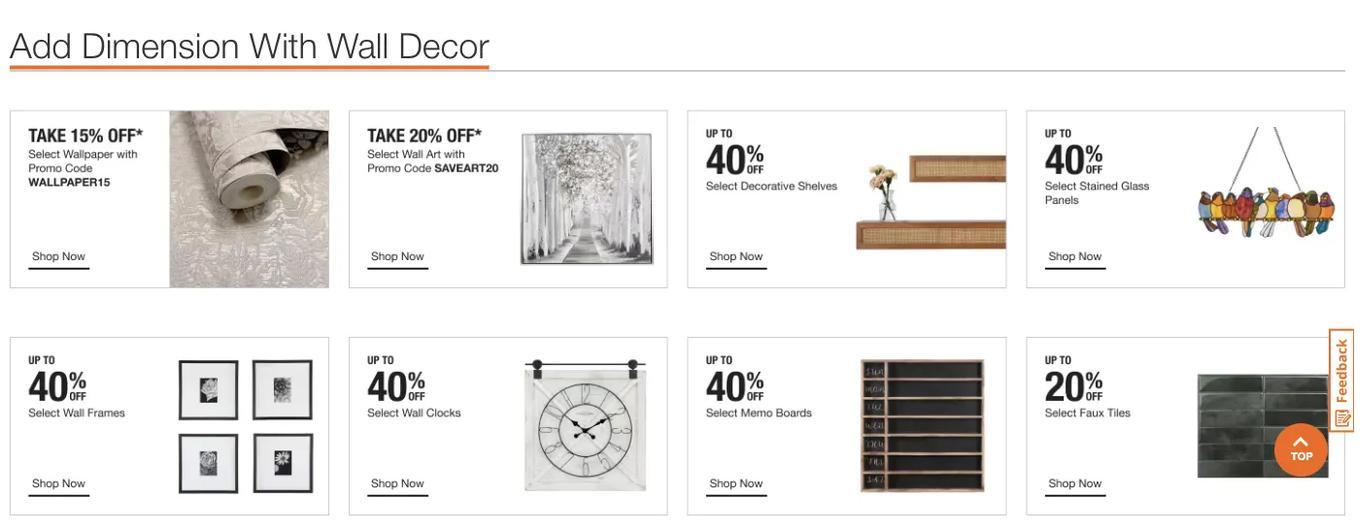 Task type: locate. For each thing, give the bounding box(es) containing it.
with
[[249, 25, 317, 66]]

up to 20% off select faux tiles image
[[1026, 338, 1345, 516]]

decor
[[398, 25, 489, 66]]

up to 40% off select stained glass panels image
[[1026, 111, 1345, 289]]

up to 40% off select wall frames image
[[10, 338, 329, 516]]

up to 40% off select memo boards image
[[687, 338, 1007, 516]]

up to 40% off select wall clocks image
[[348, 338, 668, 516]]

add
[[10, 25, 72, 66]]



Task type: vqa. For each thing, say whether or not it's contained in the screenshot.
the home depot logo
no



Task type: describe. For each thing, give the bounding box(es) containing it.
take 20% off* select wall art with promo code saveart20 image
[[348, 111, 668, 289]]

add dimension with wall decor
[[10, 25, 489, 66]]

up to 40% off select decorative shelves image
[[687, 111, 1007, 289]]

take 15% off* select wallpaper with promo code wallpaper15 image
[[10, 111, 329, 289]]

wall
[[327, 25, 389, 66]]

dimension
[[82, 25, 240, 66]]

feedback link image
[[1329, 328, 1355, 433]]



